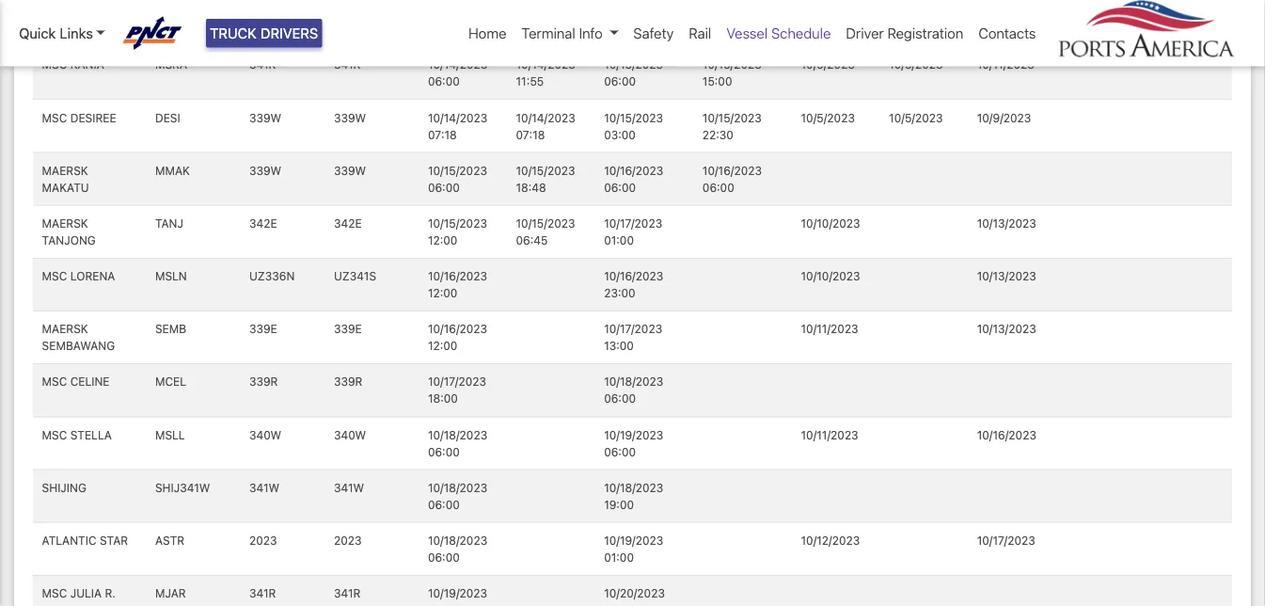 Task type: vqa. For each thing, say whether or not it's contained in the screenshot.


Task type: locate. For each thing, give the bounding box(es) containing it.
10/15/2023
[[604, 58, 664, 71], [703, 58, 762, 71], [604, 111, 664, 124], [703, 111, 762, 124], [428, 164, 487, 177], [516, 164, 576, 177], [428, 217, 487, 230], [516, 217, 576, 230]]

msc down quick links
[[42, 58, 67, 71]]

07:18 down 10/14/2023 06:00
[[428, 128, 457, 141]]

lorena
[[70, 270, 115, 283]]

0 vertical spatial 10/13/2023
[[978, 217, 1037, 230]]

1 horizontal spatial 340w
[[334, 428, 366, 441]]

0 horizontal spatial 2023
[[249, 534, 277, 547]]

msc desiree
[[42, 111, 116, 124]]

1 10/16/2023 12:00 from the top
[[428, 270, 488, 300]]

msc for msc stella
[[42, 428, 67, 441]]

10/14/2023
[[428, 58, 488, 71], [516, 58, 576, 71], [428, 111, 488, 124], [516, 111, 576, 124]]

1 msc from the top
[[42, 58, 67, 71]]

10/13/2023
[[978, 217, 1037, 230], [978, 270, 1037, 283], [978, 322, 1037, 336]]

01:00
[[604, 234, 634, 247], [604, 551, 634, 564]]

safety link
[[626, 15, 682, 51]]

12:00 right home link
[[516, 22, 546, 35]]

2 vertical spatial maersk
[[42, 322, 88, 336]]

10/14/2023 07:18 down 11:55
[[516, 111, 576, 141]]

0 horizontal spatial 10/15/2023 06:00
[[428, 164, 487, 194]]

maersk for maersk makatu
[[42, 164, 88, 177]]

0 horizontal spatial 07:18
[[428, 128, 457, 141]]

10/16/2023 06:00
[[604, 164, 664, 194], [703, 164, 762, 194]]

driver registration
[[847, 25, 964, 41]]

10/11/2023 for 10/16/2023
[[801, 428, 859, 441]]

07:18
[[428, 128, 457, 141], [516, 128, 545, 141]]

maersk up tanjong
[[42, 217, 88, 230]]

uz341s
[[334, 270, 377, 283]]

340r
[[249, 5, 278, 18]]

1 horizontal spatial 10/16/2023 06:00
[[703, 164, 762, 194]]

1 01:00 from the top
[[604, 234, 634, 247]]

1 10/10/2023 from the top
[[801, 217, 861, 230]]

10/16/2023 12:00 for 339e
[[428, 322, 488, 353]]

msc left the lorena
[[42, 270, 67, 283]]

0 horizontal spatial 339r
[[249, 375, 278, 388]]

10/16/2023 12:00 down 10/15/2023 12:00
[[428, 270, 488, 300]]

10/13/2023 for 10/17/2023 01:00
[[978, 217, 1037, 230]]

maersk inside "maersk sembawang"
[[42, 322, 88, 336]]

0 horizontal spatial 10/16/2023 06:00
[[604, 164, 664, 194]]

maersk inside maersk makatu
[[42, 164, 88, 177]]

1 horizontal spatial 339e
[[334, 322, 362, 336]]

1 vertical spatial 10/13/2023
[[978, 270, 1037, 283]]

1 horizontal spatial 2023
[[334, 534, 362, 547]]

0 horizontal spatial 341w
[[249, 481, 280, 494]]

maersk up the "sembawang" in the left of the page
[[42, 322, 88, 336]]

maersk for maersk tanjong
[[42, 217, 88, 230]]

3 10/13/2023 from the top
[[978, 322, 1037, 336]]

1 horizontal spatial 10/15/2023 06:00
[[604, 58, 664, 88]]

12:00 left the 06:45
[[428, 234, 458, 247]]

shij341w
[[155, 481, 210, 494]]

10/20/2023
[[604, 587, 665, 600]]

2 msc from the top
[[42, 111, 67, 124]]

10/10/2023
[[801, 217, 861, 230], [801, 270, 861, 283]]

0 vertical spatial 01:00
[[604, 234, 634, 247]]

astr
[[155, 534, 185, 547]]

vessel
[[727, 25, 768, 41]]

rail link
[[682, 15, 719, 51]]

10/15/2023 03:00
[[604, 111, 664, 141]]

340w
[[249, 428, 282, 441], [334, 428, 366, 441]]

mmak
[[155, 164, 190, 177]]

msc left julia
[[42, 587, 67, 600]]

1 vertical spatial 01:00
[[604, 551, 634, 564]]

quick links link
[[19, 23, 105, 44]]

06:00 inside 10/14/2023 06:00
[[428, 75, 460, 88]]

1 341w from the left
[[249, 481, 280, 494]]

10/16/2023 06:00 down 10/15/2023 03:00
[[604, 164, 664, 194]]

342e up the 'uz341s' on the top
[[334, 217, 362, 230]]

341w
[[249, 481, 280, 494], [334, 481, 364, 494]]

0 vertical spatial maersk
[[42, 164, 88, 177]]

12:00 inside 10/15/2023 12:00
[[428, 234, 458, 247]]

maersk for maersk sembawang
[[42, 322, 88, 336]]

info
[[579, 25, 603, 41]]

1 vertical spatial 10/10/2023
[[801, 270, 861, 283]]

2 2023 from the left
[[334, 534, 362, 547]]

12:00 for 342e
[[428, 234, 458, 247]]

10/15/2023 06:45
[[516, 217, 576, 247]]

12:00
[[516, 22, 546, 35], [428, 234, 458, 247], [428, 286, 458, 300], [428, 339, 458, 353]]

01:00 up 10/16/2023 23:00
[[604, 234, 634, 247]]

mska
[[155, 5, 187, 18]]

1 vertical spatial maersk
[[42, 217, 88, 230]]

2 vertical spatial 10/11/2023
[[801, 428, 859, 441]]

12:00 up '10/17/2023 18:00'
[[428, 339, 458, 353]]

sembawang
[[42, 339, 115, 353]]

msc left desiree
[[42, 111, 67, 124]]

1 horizontal spatial 10/14/2023 07:18
[[516, 111, 576, 141]]

10/14/2023 07:18 down 10/14/2023 06:00
[[428, 111, 488, 141]]

10/18/2023 06:00 for 10/18/2023 19:00
[[428, 481, 488, 511]]

0 horizontal spatial 342e
[[249, 217, 277, 230]]

2 maersk from the top
[[42, 217, 88, 230]]

23:00
[[604, 286, 636, 300]]

01:00 inside 10/19/2023 01:00
[[604, 551, 634, 564]]

1 horizontal spatial 341w
[[334, 481, 364, 494]]

2 10/10/2023 from the top
[[801, 270, 861, 283]]

msc left stella
[[42, 428, 67, 441]]

0 horizontal spatial 10/14/2023 07:18
[[428, 111, 488, 141]]

maersk inside maersk tanjong
[[42, 217, 88, 230]]

1 342e from the left
[[249, 217, 277, 230]]

msc celine
[[42, 375, 110, 388]]

rania
[[70, 58, 104, 71]]

tanjong
[[42, 234, 96, 247]]

2 339r from the left
[[334, 375, 363, 388]]

01:00 up 10/20/2023
[[604, 551, 634, 564]]

1 340w from the left
[[249, 428, 282, 441]]

quick links
[[19, 25, 93, 41]]

10/17/2023 18:00
[[428, 375, 487, 405]]

2 01:00 from the top
[[604, 551, 634, 564]]

10/10/2023 for 10/16/2023
[[801, 270, 861, 283]]

1 vertical spatial 03:00
[[604, 128, 636, 141]]

msc stella
[[42, 428, 112, 441]]

13:00
[[604, 339, 634, 353]]

10/18/2023 19:00
[[604, 481, 664, 511]]

10/18/2023 06:00
[[604, 375, 664, 405], [428, 428, 488, 458], [428, 481, 488, 511], [428, 534, 488, 564]]

terminal
[[522, 25, 576, 41]]

msc for msc desiree
[[42, 111, 67, 124]]

2 vertical spatial 10/13/2023
[[978, 322, 1037, 336]]

10/17/2023 for 18:00
[[428, 375, 487, 388]]

10/16/2023 12:00
[[428, 270, 488, 300], [428, 322, 488, 353]]

07:18 up the 10/15/2023 18:48
[[516, 128, 545, 141]]

10/19/2023 06:00
[[604, 428, 664, 458]]

10/14/2023 up 11:55
[[516, 58, 576, 71]]

339e down the 'uz341s' on the top
[[334, 322, 362, 336]]

10/14/2023 07:18
[[428, 111, 488, 141], [516, 111, 576, 141]]

maersk up makatu
[[42, 164, 88, 177]]

10/18/2023 06:00 for 10/19/2023 01:00
[[428, 534, 488, 564]]

2 10/13/2023 from the top
[[978, 270, 1037, 283]]

0 vertical spatial 03:00
[[604, 22, 636, 35]]

10/17/2023
[[604, 217, 663, 230], [604, 322, 663, 336], [428, 375, 487, 388], [978, 534, 1036, 547]]

mcel
[[155, 375, 186, 388]]

msc for msc lorena
[[42, 270, 67, 283]]

0 horizontal spatial 339e
[[249, 322, 277, 336]]

1 horizontal spatial 339r
[[334, 375, 363, 388]]

0 vertical spatial 10/15/2023 06:00
[[604, 58, 664, 88]]

0 horizontal spatial 340w
[[249, 428, 282, 441]]

msc left celine
[[42, 375, 67, 388]]

339e down uz336n
[[249, 322, 277, 336]]

10/5/2023
[[801, 58, 856, 71], [890, 58, 944, 71], [801, 111, 856, 124], [890, 111, 944, 124]]

1 vertical spatial 10/16/2023 12:00
[[428, 322, 488, 353]]

10/19/2023
[[604, 428, 664, 441], [604, 534, 664, 547], [428, 587, 488, 600]]

1 vertical spatial 10/19/2023
[[604, 534, 664, 547]]

10/12/2023
[[801, 534, 861, 547]]

0 vertical spatial 10/19/2023
[[604, 428, 664, 441]]

10/15/2023 06:00 up 10/15/2023 12:00
[[428, 164, 487, 194]]

339w
[[249, 111, 282, 124], [334, 111, 366, 124], [249, 164, 282, 177], [334, 164, 366, 177]]

10/14/2023 down 11:55
[[516, 111, 576, 124]]

10/18/2023
[[604, 375, 664, 388], [428, 428, 488, 441], [428, 481, 488, 494], [604, 481, 664, 494], [428, 534, 488, 547]]

2 10/16/2023 12:00 from the top
[[428, 322, 488, 353]]

339r
[[249, 375, 278, 388], [334, 375, 363, 388]]

10/15/2023 06:00 down safety
[[604, 58, 664, 88]]

1 vertical spatial 10/11/2023
[[801, 322, 859, 336]]

15:00
[[703, 75, 733, 88]]

0 vertical spatial 10/16/2023 12:00
[[428, 270, 488, 300]]

2 07:18 from the left
[[516, 128, 545, 141]]

1 maersk from the top
[[42, 164, 88, 177]]

1 horizontal spatial 07:18
[[516, 128, 545, 141]]

3 msc from the top
[[42, 270, 67, 283]]

3 maersk from the top
[[42, 322, 88, 336]]

10/16/2023 23:00
[[604, 270, 664, 300]]

msc for msc julia r.
[[42, 587, 67, 600]]

msc
[[42, 58, 67, 71], [42, 111, 67, 124], [42, 270, 67, 283], [42, 375, 67, 388], [42, 428, 67, 441], [42, 587, 67, 600]]

msc for msc rania
[[42, 58, 67, 71]]

atlantic
[[42, 534, 96, 547]]

5 msc from the top
[[42, 428, 67, 441]]

2 03:00 from the top
[[604, 128, 636, 141]]

home link
[[461, 15, 514, 51]]

0 vertical spatial 10/10/2023
[[801, 217, 861, 230]]

maersk sembawang
[[42, 322, 115, 353]]

10/11/2023
[[978, 58, 1035, 71], [801, 322, 859, 336], [801, 428, 859, 441]]

r.
[[105, 587, 116, 600]]

1 10/14/2023 07:18 from the left
[[428, 111, 488, 141]]

342e up uz336n
[[249, 217, 277, 230]]

msc julia r.
[[42, 587, 116, 600]]

01:00 inside 10/17/2023 01:00
[[604, 234, 634, 247]]

10/16/2023 12:00 up '10/17/2023 18:00'
[[428, 322, 488, 353]]

0 vertical spatial 10/11/2023
[[978, 58, 1035, 71]]

truck drivers link
[[206, 19, 322, 47]]

12:00 down 10/15/2023 12:00
[[428, 286, 458, 300]]

6 msc from the top
[[42, 587, 67, 600]]

10/18/2023 for 10/18/2023 19:00
[[428, 481, 488, 494]]

1 horizontal spatial 342e
[[334, 217, 362, 230]]

02:30
[[703, 22, 734, 35]]

03:00
[[604, 22, 636, 35], [604, 128, 636, 141]]

tanj
[[155, 217, 184, 230]]

10/17/2023 for 01:00
[[604, 217, 663, 230]]

1 10/13/2023 from the top
[[978, 217, 1037, 230]]

truck
[[210, 25, 257, 41]]

4 msc from the top
[[42, 375, 67, 388]]

11:55
[[516, 75, 544, 88]]

10/14/2023 06:00
[[428, 58, 488, 88]]

2023
[[249, 534, 277, 547], [334, 534, 362, 547]]

10/16/2023 06:00 down 22:30
[[703, 164, 762, 194]]

home
[[469, 25, 507, 41]]



Task type: describe. For each thing, give the bounding box(es) containing it.
2 340w from the left
[[334, 428, 366, 441]]

maersk tanjong
[[42, 217, 96, 247]]

10/17/2023 01:00
[[604, 217, 663, 247]]

10/19/2023 for 06:00
[[604, 428, 664, 441]]

10/17/2023 for 13:00
[[604, 322, 663, 336]]

10/19/2023 01:00
[[604, 534, 664, 564]]

1 vertical spatial 10/15/2023 06:00
[[428, 164, 487, 194]]

01:00 for 10/17/2023 01:00
[[604, 234, 634, 247]]

10/15/2023 18:48
[[516, 164, 576, 194]]

10/15/2023 12:00
[[428, 217, 487, 247]]

msc for msc celine
[[42, 375, 67, 388]]

12:00 for 339e
[[428, 339, 458, 353]]

registration
[[888, 25, 964, 41]]

links
[[60, 25, 93, 41]]

safety
[[634, 25, 674, 41]]

03:00 inside 10/15/2023 03:00
[[604, 128, 636, 141]]

10/13/2023 for 10/17/2023 13:00
[[978, 322, 1037, 336]]

1 10/16/2023 06:00 from the left
[[604, 164, 664, 194]]

schedule
[[772, 25, 831, 41]]

vessel schedule link
[[719, 15, 839, 51]]

2 342e from the left
[[334, 217, 362, 230]]

driver registration link
[[839, 15, 972, 51]]

desi
[[155, 111, 180, 124]]

06:00 inside 10/19/2023 06:00
[[604, 445, 636, 458]]

10/19/2023 for 01:00
[[604, 534, 664, 547]]

10/18/2023 for 10/19/2023 01:00
[[428, 534, 488, 547]]

1 2023 from the left
[[249, 534, 277, 547]]

contacts
[[979, 25, 1037, 41]]

mjar
[[155, 587, 186, 600]]

10/16/2023 12:00 for uz341s
[[428, 270, 488, 300]]

vessel schedule
[[727, 25, 831, 41]]

10/14/2023 down home
[[428, 58, 488, 71]]

10/14/2023 down 10/14/2023 06:00
[[428, 111, 488, 124]]

10/14/2023 11:55
[[516, 58, 576, 88]]

06:45
[[516, 234, 548, 247]]

18:48
[[516, 181, 547, 194]]

10/18/2023 06:00 for 10/19/2023 06:00
[[428, 428, 488, 458]]

1 339r from the left
[[249, 375, 278, 388]]

10/15/2023 22:30
[[703, 111, 762, 141]]

10/18/2023 for 10/19/2023 06:00
[[428, 428, 488, 441]]

semb
[[155, 322, 186, 336]]

10/15/2023 15:00
[[703, 58, 762, 88]]

quick
[[19, 25, 56, 41]]

1 07:18 from the left
[[428, 128, 457, 141]]

2 10/14/2023 07:18 from the left
[[516, 111, 576, 141]]

makatu
[[42, 181, 89, 194]]

desiree
[[70, 111, 116, 124]]

star
[[100, 534, 128, 547]]

maersk makatu
[[42, 164, 89, 194]]

terminal info
[[522, 25, 603, 41]]

2 10/16/2023 06:00 from the left
[[703, 164, 762, 194]]

stella
[[70, 428, 112, 441]]

1 03:00 from the top
[[604, 22, 636, 35]]

julia
[[70, 587, 102, 600]]

celine
[[70, 375, 110, 388]]

10/10/2023 for 10/17/2023
[[801, 217, 861, 230]]

2 339e from the left
[[334, 322, 362, 336]]

truck drivers
[[210, 25, 318, 41]]

1 339e from the left
[[249, 322, 277, 336]]

msra
[[155, 58, 187, 71]]

10/13/2023 for 10/16/2023 23:00
[[978, 270, 1037, 283]]

msc rania
[[42, 58, 104, 71]]

2 341w from the left
[[334, 481, 364, 494]]

18:00
[[428, 392, 458, 405]]

msll
[[155, 428, 185, 441]]

contacts link
[[972, 15, 1044, 51]]

shijing
[[42, 481, 86, 494]]

10/9/2023
[[978, 111, 1032, 124]]

2 vertical spatial 10/19/2023
[[428, 587, 488, 600]]

10/11/2023 for 10/13/2023
[[801, 322, 859, 336]]

atlantic star
[[42, 534, 128, 547]]

22:30
[[703, 128, 734, 141]]

drivers
[[261, 25, 318, 41]]

19:00
[[604, 498, 634, 511]]

01:00 for 10/19/2023 01:00
[[604, 551, 634, 564]]

12:00 for uz341s
[[428, 286, 458, 300]]

msln
[[155, 270, 187, 283]]

10/17/2023 13:00
[[604, 322, 663, 353]]

msc lorena
[[42, 270, 115, 283]]

driver
[[847, 25, 885, 41]]

uz336n
[[249, 270, 295, 283]]

terminal info link
[[514, 15, 626, 51]]

rail
[[689, 25, 712, 41]]



